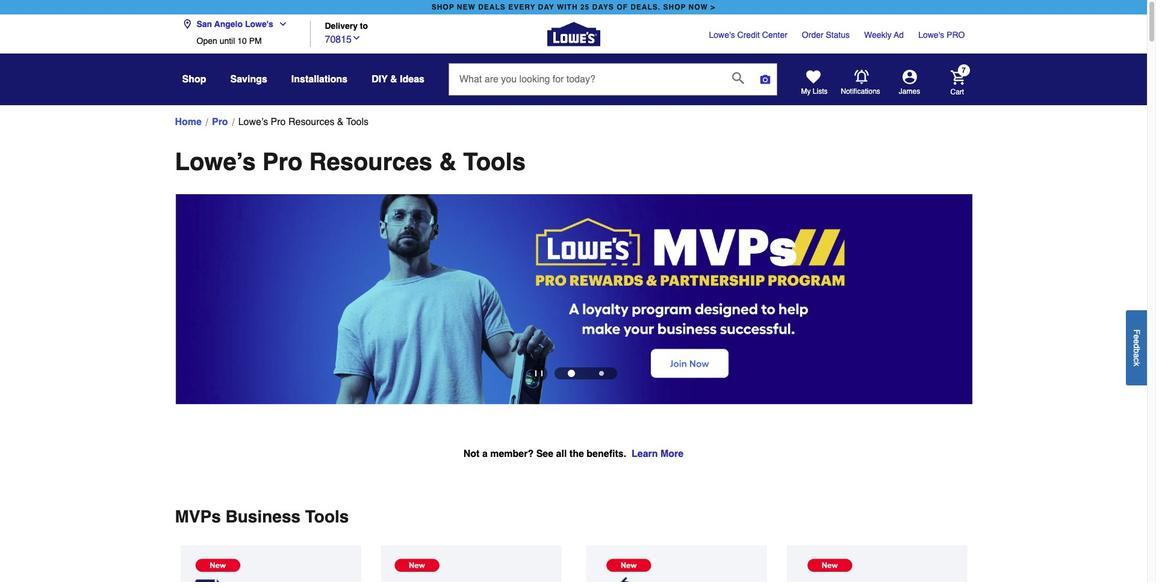 Task type: locate. For each thing, give the bounding box(es) containing it.
1 horizontal spatial shop
[[663, 3, 686, 11]]

james
[[899, 87, 920, 96]]

shop left "new"
[[432, 3, 454, 11]]

my
[[801, 87, 811, 96]]

chevron down image down to
[[352, 33, 361, 42]]

to
[[360, 21, 368, 31]]

lowe's home improvement notification center image
[[854, 70, 869, 84]]

2 horizontal spatial lowe's
[[919, 30, 945, 40]]

of
[[617, 3, 628, 11]]

1 vertical spatial a
[[482, 449, 488, 460]]

shop
[[432, 3, 454, 11], [663, 3, 686, 11]]

lowe's for lowe's credit center
[[709, 30, 735, 40]]

lowe's
[[238, 117, 268, 128], [175, 148, 256, 176]]

delivery to
[[325, 21, 368, 31]]

purchase authorization. save time by easily authorizing employees to purchase items from the store. image
[[380, 546, 562, 583]]

pro right the home at left
[[212, 117, 228, 128]]

1 vertical spatial &
[[337, 117, 344, 128]]

1 vertical spatial resources
[[309, 148, 432, 176]]

a up k
[[1132, 354, 1142, 358]]

pro right pro link
[[271, 117, 286, 128]]

0 horizontal spatial chevron down image
[[273, 19, 288, 29]]

tools
[[346, 117, 369, 128], [463, 148, 526, 176], [305, 508, 349, 527]]

lowe's
[[245, 19, 273, 29], [709, 30, 735, 40], [919, 30, 945, 40]]

>
[[711, 3, 716, 11]]

0 horizontal spatial lowe's
[[245, 19, 273, 29]]

l
[[632, 449, 638, 460]]

notifications
[[841, 87, 880, 96]]

james button
[[881, 70, 939, 96]]

angelo
[[214, 19, 243, 29]]

savings
[[230, 74, 267, 85]]

lowe's for lowe's pro
[[919, 30, 945, 40]]

lowe's inside button
[[245, 19, 273, 29]]

1 horizontal spatial chevron down image
[[352, 33, 361, 42]]

a
[[1132, 354, 1142, 358], [482, 449, 488, 460]]

status
[[826, 30, 850, 40]]

earn
[[638, 449, 658, 460]]

lowe's up pm on the top of the page
[[245, 19, 273, 29]]

installations button
[[291, 69, 348, 90]]

benefits.
[[587, 449, 626, 460]]

k
[[1132, 362, 1142, 367]]

lowe's pro resources & tools
[[238, 117, 369, 128], [175, 148, 526, 176]]

lowe's credit center link
[[709, 29, 788, 41]]

2 shop from the left
[[663, 3, 686, 11]]

shop button
[[182, 69, 206, 90]]

0 vertical spatial tools
[[346, 117, 369, 128]]

until
[[220, 36, 235, 46]]

chevron down image
[[273, 19, 288, 29], [352, 33, 361, 42]]

deals
[[478, 3, 506, 11]]

all
[[556, 449, 567, 460]]

c
[[1132, 358, 1142, 362]]

2 vertical spatial tools
[[305, 508, 349, 527]]

shop new deals every day with 25 days of deals. shop now > link
[[429, 0, 718, 14]]

tools inside lowe's pro resources & tools link
[[346, 117, 369, 128]]

lowe's credit center
[[709, 30, 788, 40]]

open until 10 pm
[[197, 36, 262, 46]]

25
[[581, 3, 590, 11]]

lowe's left pro
[[919, 30, 945, 40]]

shop left now
[[663, 3, 686, 11]]

pro
[[212, 117, 228, 128], [271, 117, 286, 128], [262, 148, 303, 176]]

1 horizontal spatial lowe's
[[709, 30, 735, 40]]

None search field
[[449, 63, 778, 107]]

san angelo lowe's button
[[182, 12, 293, 36]]

cart
[[951, 88, 964, 96]]

0 vertical spatial a
[[1132, 354, 1142, 358]]

not
[[464, 449, 480, 460]]

pro down lowe's pro resources & tools link
[[262, 148, 303, 176]]

1 vertical spatial lowe's
[[175, 148, 256, 176]]

lowe's pro
[[919, 30, 965, 40]]

lowe's left credit
[[709, 30, 735, 40]]

&
[[390, 74, 397, 85], [337, 117, 344, 128], [439, 148, 457, 176]]

mvps business tools
[[175, 508, 349, 527]]

1 horizontal spatial a
[[1132, 354, 1142, 358]]

home link
[[175, 115, 202, 129]]

a inside f e e d b a c k button
[[1132, 354, 1142, 358]]

2 vertical spatial &
[[439, 148, 457, 176]]

san angelo lowe's
[[197, 19, 273, 29]]

pro inside lowe's pro resources & tools link
[[271, 117, 286, 128]]

lowe's down pro link
[[175, 148, 256, 176]]

e
[[1132, 335, 1142, 340], [1132, 339, 1142, 344]]

lowe's home improvement cart image
[[951, 70, 965, 85]]

chevron down image right angelo
[[273, 19, 288, 29]]

mvps
[[175, 508, 221, 527]]

weekly
[[864, 30, 892, 40]]

diy & ideas
[[372, 74, 425, 85]]

with
[[557, 3, 578, 11]]

camera image
[[759, 73, 771, 86]]

e up d
[[1132, 335, 1142, 340]]

0 vertical spatial &
[[390, 74, 397, 85]]

0 horizontal spatial shop
[[432, 3, 454, 11]]

lowe's m v ps. a loyalty program designed to make your business successful. join now. image
[[175, 195, 972, 406]]

chevron down image inside 70815 button
[[352, 33, 361, 42]]

1 vertical spatial chevron down image
[[352, 33, 361, 42]]

buy it again. find frequently purchased items quickly with the new lowe's app feature. image
[[586, 546, 767, 583]]

a right not
[[482, 449, 488, 460]]

lowe's pro resources & tools link
[[238, 115, 369, 129]]

1 horizontal spatial &
[[390, 74, 397, 85]]

lowe's right pro link
[[238, 117, 268, 128]]

diy & ideas button
[[372, 69, 425, 90]]

0 vertical spatial lowe's pro resources & tools
[[238, 117, 369, 128]]

10
[[237, 36, 247, 46]]

1 e from the top
[[1132, 335, 1142, 340]]

e up b
[[1132, 339, 1142, 344]]

f e e d b a c k
[[1132, 330, 1142, 367]]

0 horizontal spatial &
[[337, 117, 344, 128]]

70815 button
[[325, 31, 361, 47]]

7
[[962, 66, 966, 75]]

resources
[[288, 117, 335, 128], [309, 148, 432, 176]]



Task type: vqa. For each thing, say whether or not it's contained in the screenshot.
leftmost "chevron down" image
yes



Task type: describe. For each thing, give the bounding box(es) containing it.
my lists link
[[801, 70, 828, 96]]

savings button
[[230, 69, 267, 90]]

not a member? see all the benefits. l earn more
[[464, 449, 684, 460]]

see
[[536, 449, 554, 460]]

0 vertical spatial chevron down image
[[273, 19, 288, 29]]

delivery
[[325, 21, 358, 31]]

order tracking. know when your orders will arrive or are ready for in-store pickup. image
[[786, 546, 968, 583]]

Search Query text field
[[449, 64, 723, 95]]

shop
[[182, 74, 206, 85]]

70815
[[325, 34, 352, 45]]

ideas
[[400, 74, 425, 85]]

san
[[197, 19, 212, 29]]

weekly ad
[[864, 30, 904, 40]]

home
[[175, 117, 202, 128]]

open
[[197, 36, 217, 46]]

lowe's pro link
[[919, 29, 965, 41]]

location image
[[182, 19, 192, 29]]

1 shop from the left
[[432, 3, 454, 11]]

business
[[226, 508, 301, 527]]

scroll to item #2 element
[[587, 372, 616, 376]]

order status
[[802, 30, 850, 40]]

credit
[[738, 30, 760, 40]]

center
[[762, 30, 788, 40]]

1 vertical spatial tools
[[463, 148, 526, 176]]

order status link
[[802, 29, 850, 41]]

ad
[[894, 30, 904, 40]]

more
[[661, 449, 684, 460]]

1 vertical spatial lowe's pro resources & tools
[[175, 148, 526, 176]]

deals.
[[631, 3, 661, 11]]

new
[[457, 3, 476, 11]]

day
[[538, 3, 554, 11]]

weekly ad link
[[864, 29, 904, 41]]

0 vertical spatial resources
[[288, 117, 335, 128]]

pm
[[249, 36, 262, 46]]

2 horizontal spatial &
[[439, 148, 457, 176]]

member?
[[490, 449, 534, 460]]

& inside button
[[390, 74, 397, 85]]

search image
[[732, 72, 744, 84]]

scroll to item #1 element
[[556, 370, 587, 378]]

online order quoting and volume savings program. create online quotes to share with clients. image
[[180, 546, 361, 583]]

pro link
[[212, 115, 228, 129]]

shop new deals every day with 25 days of deals. shop now >
[[432, 3, 716, 11]]

pro
[[947, 30, 965, 40]]

diy
[[372, 74, 388, 85]]

d
[[1132, 344, 1142, 349]]

order
[[802, 30, 824, 40]]

0 horizontal spatial a
[[482, 449, 488, 460]]

installations
[[291, 74, 348, 85]]

lists
[[813, 87, 828, 96]]

lowe's home improvement lists image
[[806, 70, 821, 84]]

lowe's home improvement logo image
[[547, 8, 600, 61]]

my lists
[[801, 87, 828, 96]]

arrow left image
[[185, 301, 197, 313]]

f
[[1132, 330, 1142, 335]]

every
[[508, 3, 536, 11]]

0 vertical spatial lowe's
[[238, 117, 268, 128]]

f e e d b a c k button
[[1126, 311, 1147, 386]]

2 e from the top
[[1132, 339, 1142, 344]]

the
[[570, 449, 584, 460]]

now
[[689, 3, 708, 11]]

days
[[592, 3, 614, 11]]

b
[[1132, 349, 1142, 354]]



